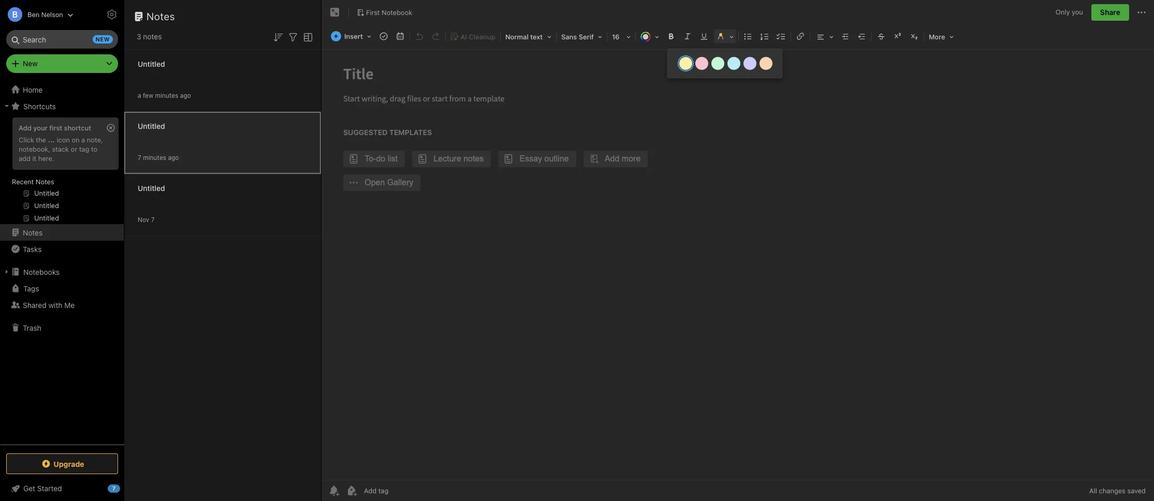 Task type: vqa. For each thing, say whether or not it's contained in the screenshot.
what's new field
no



Task type: locate. For each thing, give the bounding box(es) containing it.
tags
[[23, 284, 39, 293]]

1 vertical spatial 7
[[151, 216, 155, 224]]

bold image
[[664, 29, 679, 44]]

tree
[[0, 81, 124, 445]]

subscript image
[[908, 29, 922, 44]]

Add filters field
[[287, 30, 299, 43]]

ago
[[180, 91, 191, 99], [168, 154, 179, 161]]

7 inside help and learning task checklist field
[[112, 485, 116, 492]]

7 for 7
[[112, 485, 116, 492]]

notes link
[[0, 224, 124, 241]]

numbered list image
[[758, 29, 772, 44]]

1 vertical spatial untitled
[[138, 121, 165, 130]]

0 vertical spatial untitled
[[138, 59, 165, 68]]

ben
[[27, 10, 40, 18]]

notebooks
[[23, 268, 60, 276]]

1 vertical spatial a
[[81, 136, 85, 144]]

ben nelson
[[27, 10, 63, 18]]

0 vertical spatial 7
[[138, 154, 141, 161]]

a right on at the left top of the page
[[81, 136, 85, 144]]

tags button
[[0, 280, 124, 297]]

Add tag field
[[363, 486, 441, 496]]

indent image
[[839, 29, 853, 44]]

minutes
[[155, 91, 178, 99], [143, 154, 166, 161]]

first notebook
[[366, 8, 413, 16]]

3
[[137, 32, 141, 41]]

trash
[[23, 324, 41, 332]]

more actions image
[[1136, 6, 1149, 19]]

serif
[[579, 33, 594, 41]]

0 vertical spatial notes
[[147, 10, 175, 22]]

Heading level field
[[502, 29, 555, 44]]

normal
[[506, 33, 529, 41]]

notes up notes on the left of the page
[[147, 10, 175, 22]]

More actions field
[[1136, 4, 1149, 21]]

a left few
[[138, 91, 141, 99]]

2 vertical spatial untitled
[[138, 184, 165, 192]]

settings image
[[106, 8, 118, 21]]

group inside tree
[[0, 114, 124, 228]]

to
[[91, 145, 97, 153]]

all
[[1090, 487, 1098, 495]]

16
[[612, 33, 620, 41]]

tasks button
[[0, 241, 124, 257]]

7 for 7 minutes ago
[[138, 154, 141, 161]]

2 untitled from the top
[[138, 121, 165, 130]]

1 vertical spatial notes
[[36, 178, 54, 186]]

add a reminder image
[[328, 485, 340, 497]]

note,
[[87, 136, 103, 144]]

more
[[929, 33, 946, 41]]

0 vertical spatial ago
[[180, 91, 191, 99]]

it
[[32, 154, 36, 163]]

share button
[[1092, 4, 1130, 21]]

notes right recent
[[36, 178, 54, 186]]

add tag image
[[346, 485, 358, 497]]

notes
[[147, 10, 175, 22], [36, 178, 54, 186], [23, 228, 43, 237]]

0 vertical spatial a
[[138, 91, 141, 99]]

1 horizontal spatial ago
[[180, 91, 191, 99]]

you
[[1072, 8, 1084, 16]]

2 vertical spatial 7
[[112, 485, 116, 492]]

tree containing home
[[0, 81, 124, 445]]

a inside icon on a note, notebook, stack or tag to add it here.
[[81, 136, 85, 144]]

strikethrough image
[[874, 29, 889, 44]]

0 horizontal spatial 7
[[112, 485, 116, 492]]

7
[[138, 154, 141, 161], [151, 216, 155, 224], [112, 485, 116, 492]]

Insert field
[[328, 29, 375, 44]]

nelson
[[41, 10, 63, 18]]

task image
[[377, 29, 391, 44]]

Help and Learning task checklist field
[[0, 481, 124, 497]]

tasks
[[23, 245, 42, 254]]

new
[[96, 36, 110, 42]]

first notebook button
[[353, 5, 416, 20]]

bulleted list image
[[741, 29, 756, 44]]

0 horizontal spatial a
[[81, 136, 85, 144]]

superscript image
[[891, 29, 906, 44]]

group containing add your first shortcut
[[0, 114, 124, 228]]

calendar event image
[[393, 29, 408, 44]]

1 untitled from the top
[[138, 59, 165, 68]]

shortcuts
[[23, 102, 56, 111]]

2 horizontal spatial 7
[[151, 216, 155, 224]]

icon on a note, notebook, stack or tag to add it here.
[[19, 136, 103, 163]]

shared with me
[[23, 301, 75, 310]]

1 vertical spatial minutes
[[143, 154, 166, 161]]

few
[[143, 91, 153, 99]]

here.
[[38, 154, 54, 163]]

trash link
[[0, 320, 124, 336]]

your
[[33, 124, 48, 132]]

add
[[19, 154, 31, 163]]

Font family field
[[558, 29, 606, 44]]

changes
[[1100, 487, 1126, 495]]

insert link image
[[794, 29, 808, 44]]

add your first shortcut
[[19, 124, 91, 132]]

or
[[71, 145, 77, 153]]

notes up tasks in the left of the page
[[23, 228, 43, 237]]

untitled for minutes
[[138, 59, 165, 68]]

the
[[36, 136, 46, 144]]

group
[[0, 114, 124, 228]]

untitled for ago
[[138, 121, 165, 130]]

notes
[[143, 32, 162, 41]]

2 vertical spatial notes
[[23, 228, 43, 237]]

0 vertical spatial minutes
[[155, 91, 178, 99]]

click
[[19, 136, 34, 144]]

a
[[138, 91, 141, 99], [81, 136, 85, 144]]

untitled down few
[[138, 121, 165, 130]]

View options field
[[299, 30, 314, 43]]

untitled down notes on the left of the page
[[138, 59, 165, 68]]

untitled down 7 minutes ago
[[138, 184, 165, 192]]

only you
[[1056, 8, 1084, 16]]

expand notebooks image
[[3, 268, 11, 276]]

1 horizontal spatial 7
[[138, 154, 141, 161]]

a few minutes ago
[[138, 91, 191, 99]]

all changes saved
[[1090, 487, 1146, 495]]

upgrade
[[54, 460, 84, 469]]

with
[[48, 301, 62, 310]]

1 horizontal spatial a
[[138, 91, 141, 99]]

home link
[[0, 81, 124, 98]]

untitled
[[138, 59, 165, 68], [138, 121, 165, 130], [138, 184, 165, 192]]

1 vertical spatial ago
[[168, 154, 179, 161]]



Task type: describe. For each thing, give the bounding box(es) containing it.
More field
[[926, 29, 958, 44]]

Search text field
[[13, 30, 111, 49]]

tag
[[79, 145, 89, 153]]

outdent image
[[855, 29, 870, 44]]

notebooks link
[[0, 264, 124, 280]]

Account field
[[0, 4, 74, 25]]

underline image
[[697, 29, 712, 44]]

normal text
[[506, 33, 543, 41]]

get started
[[23, 484, 62, 493]]

Sort options field
[[272, 30, 284, 43]]

add filters image
[[287, 31, 299, 43]]

insert
[[345, 32, 363, 40]]

shortcut
[[64, 124, 91, 132]]

click the ...
[[19, 136, 55, 144]]

home
[[23, 85, 43, 94]]

new button
[[6, 54, 118, 73]]

Font color field
[[637, 29, 663, 44]]

shortcuts button
[[0, 98, 124, 114]]

saved
[[1128, 487, 1146, 495]]

get
[[23, 484, 35, 493]]

7 minutes ago
[[138, 154, 179, 161]]

icon
[[57, 136, 70, 144]]

new
[[23, 59, 38, 68]]

notebook
[[382, 8, 413, 16]]

3 untitled from the top
[[138, 184, 165, 192]]

click to collapse image
[[120, 482, 128, 495]]

Note Editor text field
[[322, 50, 1155, 480]]

text
[[531, 33, 543, 41]]

checklist image
[[774, 29, 789, 44]]

italic image
[[681, 29, 695, 44]]

Alignment field
[[812, 29, 838, 44]]

note window element
[[322, 0, 1155, 501]]

sans serif
[[562, 33, 594, 41]]

only
[[1056, 8, 1071, 16]]

started
[[37, 484, 62, 493]]

first
[[49, 124, 62, 132]]

notebook,
[[19, 145, 50, 153]]

new search field
[[13, 30, 113, 49]]

recent notes
[[12, 178, 54, 186]]

shared
[[23, 301, 46, 310]]

...
[[48, 136, 55, 144]]

expand note image
[[329, 6, 341, 19]]

first
[[366, 8, 380, 16]]

recent
[[12, 178, 34, 186]]

nov
[[138, 216, 149, 224]]

shared with me link
[[0, 297, 124, 313]]

share
[[1101, 8, 1121, 17]]

3 notes
[[137, 32, 162, 41]]

on
[[72, 136, 80, 144]]

add
[[19, 124, 31, 132]]

upgrade button
[[6, 454, 118, 475]]

nov 7
[[138, 216, 155, 224]]

stack
[[52, 145, 69, 153]]

0 horizontal spatial ago
[[168, 154, 179, 161]]

me
[[64, 301, 75, 310]]

sans
[[562, 33, 577, 41]]

Font size field
[[609, 29, 635, 44]]

Highlight field
[[713, 29, 738, 44]]



